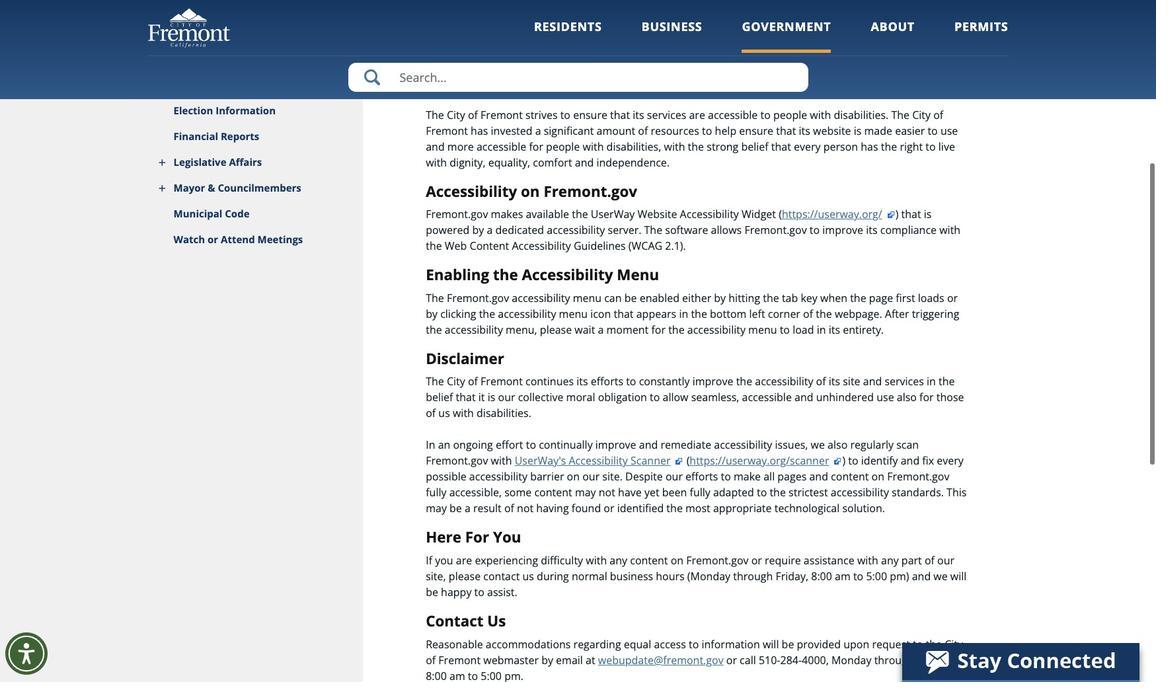 Task type: locate. For each thing, give the bounding box(es) containing it.
through down require
[[733, 569, 773, 584]]

comfort
[[533, 155, 572, 170]]

request
[[872, 637, 910, 652]]

also
[[897, 390, 917, 405], [828, 438, 848, 452]]

1 any from the left
[[610, 553, 627, 568]]

be down "accessible,"
[[450, 501, 462, 516]]

1 horizontal spatial improve
[[693, 374, 733, 389]]

accessibility inside the city of fremont continues its efforts to constantly improve the accessibility of its site and services in the belief that it is our collective moral obligation to allow seamless, accessible and unhindered use also for those of us with disabilities.
[[755, 374, 813, 389]]

(
[[779, 207, 782, 222], [687, 454, 690, 468]]

2 vertical spatial in
[[927, 374, 936, 389]]

menu up wait on the top of page
[[559, 307, 588, 321]]

use right unhindered at the bottom of page
[[877, 390, 894, 405]]

issues,
[[775, 438, 808, 452]]

city right request
[[945, 637, 963, 652]]

1 horizontal spatial fully
[[690, 485, 710, 500]]

1 vertical spatial use
[[877, 390, 894, 405]]

1 vertical spatial is
[[924, 207, 932, 222]]

&
[[208, 181, 215, 194]]

a inside the ) that is powered by a dedicated accessibility server. the software allows fremont.gov to improve its compliance with the web content accessibility guidelines (wcag 2.1).
[[487, 223, 493, 237]]

loads
[[918, 291, 944, 305]]

accessibility inside enabling the accessibility menu the fremont.gov accessibility menu can be enabled either by hitting the tab key when the page first loads or by clicking the accessibility menu icon that appears in the bottom left corner of the webpage. after triggering the accessibility menu, please wait a moment for the accessibility menu to load in its entirety.
[[522, 264, 613, 285]]

financial reports
[[174, 130, 259, 143]]

also left regularly
[[828, 438, 848, 452]]

0 horizontal spatial may
[[426, 501, 447, 516]]

0 vertical spatial 8:00
[[811, 569, 832, 584]]

made
[[864, 123, 892, 138]]

the down made
[[881, 139, 897, 154]]

accessible inside the city of fremont continues its efforts to constantly improve the accessibility of its site and services in the belief that it is our collective moral obligation to allow seamless, accessible and unhindered use also for those of us with disabilities.
[[742, 390, 792, 405]]

of inside here for you if you are experiencing difficulty with any content on fremont.gov or require assistance with any part of our site, please contact us during normal business hours (monday through friday, 8:00 am to 5:00 pm) and we will be happy to assist.
[[925, 553, 935, 568]]

2 fully from the left
[[690, 485, 710, 500]]

1 vertical spatial 8:00
[[426, 669, 447, 682]]

1 horizontal spatial am
[[835, 569, 851, 584]]

improve inside the city of fremont continues its efforts to constantly improve the accessibility of its site and services in the belief that it is our collective moral obligation to allow seamless, accessible and unhindered use also for those of us with disabilities.
[[693, 374, 733, 389]]

please inside here for you if you are experiencing difficulty with any content on fremont.gov or require assistance with any part of our site, please contact us during normal business hours (monday through friday, 8:00 am to 5:00 pm) and we will be happy to assist.
[[449, 569, 481, 584]]

1 vertical spatial people
[[546, 139, 580, 154]]

the up clicking at the left top of page
[[426, 291, 444, 305]]

are right you
[[456, 553, 472, 568]]

efforts up obligation
[[591, 374, 623, 389]]

) inside ) to identify and fix every possible accessibility barrier on our site. despite our efforts to make all pages and content on fremont.gov fully accessible, some content may not have yet been fully adapted to the strictest accessibility standards. this may be a result of not having found or identified the most appropriate technological solution.
[[842, 454, 846, 468]]

8:00 down reasonable
[[426, 669, 447, 682]]

services inside general the city of fremont strives to ensure that its services are accessible to people with disabilities. the city of fremont has invested a significant amount of resources to help ensure that its website is made easier to use and more accessible for people with disabilities, with the strong belief that every person has the right to live with dignity, equality, comfort and independence.
[[647, 107, 686, 122]]

at
[[586, 653, 595, 667]]

strictest
[[789, 485, 828, 500]]

happy
[[441, 585, 472, 600]]

to inside 'or call 510-284-4000, monday through friday, 8:00 am to 5:00 pm.'
[[468, 669, 478, 682]]

is left made
[[854, 123, 862, 138]]

use
[[940, 123, 958, 138], [877, 390, 894, 405]]

1 vertical spatial in
[[817, 322, 826, 337]]

)
[[895, 207, 899, 222], [842, 454, 846, 468]]

0 vertical spatial am
[[835, 569, 851, 584]]

2 horizontal spatial is
[[924, 207, 932, 222]]

0 horizontal spatial disabilities.
[[477, 406, 531, 421]]

also inside the city of fremont continues its efforts to constantly improve the accessibility of its site and services in the belief that it is our collective moral obligation to allow seamless, accessible and unhindered use also for those of us with disabilities.
[[897, 390, 917, 405]]

city
[[447, 107, 465, 122], [912, 107, 931, 122], [447, 374, 465, 389], [945, 637, 963, 652]]

disabilities. inside general the city of fremont strives to ensure that its services are accessible to people with disabilities. the city of fremont has invested a significant amount of resources to help ensure that its website is made easier to use and more accessible for people with disabilities, with the strong belief that every person has the right to live with dignity, equality, comfort and independence.
[[834, 107, 889, 122]]

accessible up equality,
[[477, 139, 526, 154]]

use inside general the city of fremont strives to ensure that its services are accessible to people with disabilities. the city of fremont has invested a significant amount of resources to help ensure that its website is made easier to use and more accessible for people with disabilities, with the strong belief that every person has the right to live with dignity, equality, comfort and independence.
[[940, 123, 958, 138]]

is up "compliance"
[[924, 207, 932, 222]]

the down general
[[426, 107, 444, 122]]

is inside the city of fremont continues its efforts to constantly improve the accessibility of its site and services in the belief that it is our collective moral obligation to allow seamless, accessible and unhindered use also for those of us with disabilities.
[[488, 390, 495, 405]]

all
[[764, 470, 775, 484]]

0 horizontal spatial )
[[842, 454, 846, 468]]

will right pm)
[[950, 569, 967, 584]]

1 vertical spatial us
[[523, 569, 534, 584]]

accessibility
[[411, 37, 499, 53], [426, 181, 517, 201], [680, 207, 739, 222], [512, 239, 571, 253], [522, 264, 613, 285], [569, 454, 628, 468]]

with right "compliance"
[[939, 223, 961, 237]]

clicking
[[440, 307, 476, 321]]

1 vertical spatial friday,
[[917, 653, 949, 667]]

0 vertical spatial belief
[[741, 139, 768, 154]]

not down "some"
[[517, 501, 534, 516]]

through down request
[[874, 653, 914, 667]]

0 vertical spatial is
[[854, 123, 862, 138]]

the right request
[[926, 637, 942, 652]]

of inside enabling the accessibility menu the fremont.gov accessibility menu can be enabled either by hitting the tab key when the page first loads or by clicking the accessibility menu icon that appears in the bottom left corner of the webpage. after triggering the accessibility menu, please wait a moment for the accessibility menu to load in its entirety.
[[803, 307, 813, 321]]

every inside ) to identify and fix every possible accessibility barrier on our site. despite our efforts to make all pages and content on fremont.gov fully accessible, some content may not have yet been fully adapted to the strictest accessibility standards. this may be a result of not having found or identified the most appropriate technological solution.
[[937, 454, 964, 468]]

1 horizontal spatial in
[[817, 322, 826, 337]]

a down icon
[[598, 322, 604, 337]]

are inside general the city of fremont strives to ensure that its services are accessible to people with disabilities. the city of fremont has invested a significant amount of resources to help ensure that its website is made easier to use and more accessible for people with disabilities, with the strong belief that every person has the right to live with dignity, equality, comfort and independence.
[[689, 107, 705, 122]]

0 vertical spatial every
[[794, 139, 821, 154]]

webupdate@fremont.gov
[[598, 653, 724, 667]]

dedicated
[[495, 223, 544, 237]]

person
[[823, 139, 858, 154]]

2 vertical spatial for
[[920, 390, 934, 405]]

0 horizontal spatial 5:00
[[481, 669, 502, 682]]

services inside the city of fremont continues its efforts to constantly improve the accessibility of its site and services in the belief that it is our collective moral obligation to allow seamless, accessible and unhindered use also for those of us with disabilities.
[[885, 374, 924, 389]]

contact
[[483, 569, 520, 584]]

accessibility inside the ) that is powered by a dedicated accessibility server. the software allows fremont.gov to improve its compliance with the web content accessibility guidelines (wcag 2.1).
[[547, 223, 605, 237]]

0 horizontal spatial for
[[529, 139, 543, 154]]

0 vertical spatial through
[[733, 569, 773, 584]]

webupdate@fremont.gov link
[[598, 653, 724, 667]]

1 horizontal spatial services
[[885, 374, 924, 389]]

our inside here for you if you are experiencing difficulty with any content on fremont.gov or require assistance with any part of our site, please contact us during normal business hours (monday through friday, 8:00 am to 5:00 pm) and we will be happy to assist.
[[937, 553, 955, 568]]

any up pm)
[[881, 553, 899, 568]]

fremont.gov up clicking at the left top of page
[[447, 291, 509, 305]]

0 horizontal spatial through
[[733, 569, 773, 584]]

of right the part
[[925, 553, 935, 568]]

1 horizontal spatial may
[[575, 485, 596, 500]]

efforts up been at the bottom right
[[685, 470, 718, 484]]

1 horizontal spatial content
[[630, 553, 668, 568]]

friday,
[[776, 569, 808, 584], [917, 653, 949, 667]]

of down general
[[468, 107, 478, 122]]

0 vertical spatial also
[[897, 390, 917, 405]]

mayor & councilmembers link
[[148, 175, 363, 201]]

here for you if you are experiencing difficulty with any content on fremont.gov or require assistance with any part of our site, please contact us during normal business hours (monday through friday, 8:00 am to 5:00 pm) and we will be happy to assist.
[[426, 527, 967, 600]]

0 vertical spatial use
[[940, 123, 958, 138]]

for inside enabling the accessibility menu the fremont.gov accessibility menu can be enabled either by hitting the tab key when the page first loads or by clicking the accessibility menu icon that appears in the bottom left corner of the webpage. after triggering the accessibility menu, please wait a moment for the accessibility menu to load in its entirety.
[[651, 322, 666, 337]]

its left "compliance"
[[866, 223, 878, 237]]

fremont.gov inside here for you if you are experiencing difficulty with any content on fremont.gov or require assistance with any part of our site, please contact us during normal business hours (monday through friday, 8:00 am to 5:00 pm) and we will be happy to assist.
[[686, 553, 749, 568]]

of
[[468, 107, 478, 122], [933, 107, 943, 122], [638, 123, 648, 138], [803, 307, 813, 321], [468, 374, 478, 389], [816, 374, 826, 389], [426, 406, 436, 421], [504, 501, 514, 516], [925, 553, 935, 568], [426, 653, 436, 667]]

the down all
[[770, 485, 786, 500]]

1 horizontal spatial for
[[651, 322, 666, 337]]

1 vertical spatial every
[[937, 454, 964, 468]]

fremont.gov up standards.
[[887, 470, 949, 484]]

content up having
[[534, 485, 572, 500]]

may
[[575, 485, 596, 500], [426, 501, 447, 516]]

we inside here for you if you are experiencing difficulty with any content on fremont.gov or require assistance with any part of our site, please contact us during normal business hours (monday through friday, 8:00 am to 5:00 pm) and we will be happy to assist.
[[934, 569, 948, 584]]

its left the "website"
[[799, 123, 810, 138]]

the down appears
[[668, 322, 685, 337]]

1 vertical spatial also
[[828, 438, 848, 452]]

standards.
[[892, 485, 944, 500]]

5:00
[[866, 569, 887, 584], [481, 669, 502, 682]]

5:00 inside 'or call 510-284-4000, monday through friday, 8:00 am to 5:00 pm.'
[[481, 669, 502, 682]]

1 vertical spatial services
[[885, 374, 924, 389]]

pages
[[778, 470, 807, 484]]

1 horizontal spatial friday,
[[917, 653, 949, 667]]

moral
[[566, 390, 595, 405]]

1 horizontal spatial people
[[773, 107, 807, 122]]

please up 'happy'
[[449, 569, 481, 584]]

have
[[618, 485, 642, 500]]

will inside reasonable accommodations regarding equal access to information will be provided upon request to the city of fremont webmaster by email at
[[763, 637, 779, 652]]

with right assistance
[[857, 553, 878, 568]]

) inside the ) that is powered by a dedicated accessibility server. the software allows fremont.gov to improve its compliance with the web content accessibility guidelines (wcag 2.1).
[[895, 207, 899, 222]]

to inside the ) that is powered by a dedicated accessibility server. the software allows fremont.gov to improve its compliance with the web content accessibility guidelines (wcag 2.1).
[[810, 223, 820, 237]]

hitting
[[729, 291, 760, 305]]

) for that
[[895, 207, 899, 222]]

dignity,
[[450, 155, 486, 170]]

accessibility down dignity,
[[426, 181, 517, 201]]

the inside enabling the accessibility menu the fremont.gov accessibility menu can be enabled either by hitting the tab key when the page first loads or by clicking the accessibility menu icon that appears in the bottom left corner of the webpage. after triggering the accessibility menu, please wait a moment for the accessibility menu to load in its entirety.
[[426, 291, 444, 305]]

0 horizontal spatial services
[[647, 107, 686, 122]]

the up 'easier'
[[891, 107, 910, 122]]

2 vertical spatial is
[[488, 390, 495, 405]]

ensure up significant
[[573, 107, 607, 122]]

legislative affairs link
[[148, 149, 363, 175]]

improve up userway's accessibility scanner link
[[595, 438, 636, 452]]

the
[[426, 107, 444, 122], [891, 107, 910, 122], [644, 223, 662, 237], [426, 291, 444, 305], [426, 374, 444, 389]]

a down "accessible,"
[[465, 501, 471, 516]]

that inside enabling the accessibility menu the fremont.gov accessibility menu can be enabled either by hitting the tab key when the page first loads or by clicking the accessibility menu icon that appears in the bottom left corner of the webpage. after triggering the accessibility menu, please wait a moment for the accessibility menu to load in its entirety.
[[614, 307, 634, 321]]

0 horizontal spatial is
[[488, 390, 495, 405]]

has
[[471, 123, 488, 138], [861, 139, 878, 154]]

monday
[[831, 653, 872, 667]]

0 horizontal spatial belief
[[426, 390, 453, 405]]

( down remediate
[[687, 454, 690, 468]]

please left wait on the top of page
[[540, 322, 572, 337]]

8:00 down assistance
[[811, 569, 832, 584]]

the city of fremont continues its efforts to constantly improve the accessibility of its site and services in the belief that it is our collective moral obligation to allow seamless, accessible and unhindered use also for those of us with disabilities.
[[426, 374, 964, 421]]

efforts inside ) to identify and fix every possible accessibility barrier on our site. despite our efforts to make all pages and content on fremont.gov fully accessible, some content may not have yet been fully adapted to the strictest accessibility standards. this may be a result of not having found or identified the most appropriate technological solution.
[[685, 470, 718, 484]]

with inside the city of fremont continues its efforts to constantly improve the accessibility of its site and services in the belief that it is our collective moral obligation to allow seamless, accessible and unhindered use also for those of us with disabilities.
[[453, 406, 474, 421]]

city down disclaimer
[[447, 374, 465, 389]]

and down scan
[[901, 454, 920, 468]]

with up the "website"
[[810, 107, 831, 122]]

accessibility down guidelines
[[522, 264, 613, 285]]

yet
[[644, 485, 659, 500]]

disabilities. down it
[[477, 406, 531, 421]]

0 vertical spatial 5:00
[[866, 569, 887, 584]]

accessibility down the dedicated
[[512, 239, 571, 253]]

with inside in an ongoing effort to continually improve and remediate accessibility issues, we also regularly scan fremont.gov with
[[491, 454, 512, 468]]

1 vertical spatial through
[[874, 653, 914, 667]]

accessible right seamless,
[[742, 390, 792, 405]]

fremont.gov inside ) to identify and fix every possible accessibility barrier on our site. despite our efforts to make all pages and content on fremont.gov fully accessible, some content may not have yet been fully adapted to the strictest accessibility standards. this may be a result of not having found or identified the most appropriate technological solution.
[[887, 470, 949, 484]]

fremont inside reasonable accommodations regarding equal access to information will be provided upon request to the city of fremont webmaster by email at
[[438, 653, 481, 667]]

2 vertical spatial accessible
[[742, 390, 792, 405]]

be inside ) to identify and fix every possible accessibility barrier on our site. despite our efforts to make all pages and content on fremont.gov fully accessible, some content may not have yet been fully adapted to the strictest accessibility standards. this may be a result of not having found or identified the most appropriate technological solution.
[[450, 501, 462, 516]]

are inside here for you if you are experiencing difficulty with any content on fremont.gov or require assistance with any part of our site, please contact us during normal business hours (monday through friday, 8:00 am to 5:00 pm) and we will be happy to assist.
[[456, 553, 472, 568]]

we right issues,
[[811, 438, 825, 452]]

1 vertical spatial we
[[934, 569, 948, 584]]

widget
[[742, 207, 776, 222]]

1 vertical spatial not
[[517, 501, 534, 516]]

financial reports link
[[148, 124, 363, 149]]

friday, inside here for you if you are experiencing difficulty with any content on fremont.gov or require assistance with any part of our site, please contact us during normal business hours (monday through friday, 8:00 am to 5:00 pm) and we will be happy to assist.
[[776, 569, 808, 584]]

with up ongoing
[[453, 406, 474, 421]]

1 horizontal spatial efforts
[[685, 470, 718, 484]]

1 horizontal spatial every
[[937, 454, 964, 468]]

disclaimer
[[426, 348, 504, 369]]

0 vertical spatial please
[[540, 322, 572, 337]]

0 horizontal spatial 8:00
[[426, 669, 447, 682]]

fremont.gov down "widget" in the right top of the page
[[745, 223, 807, 237]]

improve inside in an ongoing effort to continually improve and remediate accessibility issues, we also regularly scan fremont.gov with
[[595, 438, 636, 452]]

if
[[426, 553, 432, 568]]

1 horizontal spatial 8:00
[[811, 569, 832, 584]]

1 horizontal spatial through
[[874, 653, 914, 667]]

2 vertical spatial menu
[[748, 322, 777, 337]]

accessibility inside in an ongoing effort to continually improve and remediate accessibility issues, we also regularly scan fremont.gov with
[[714, 438, 772, 452]]

website
[[813, 123, 851, 138]]

improve inside the ) that is powered by a dedicated accessibility server. the software allows fremont.gov to improve its compliance with the web content accessibility guidelines (wcag 2.1).
[[822, 223, 863, 237]]

menu up icon
[[573, 291, 602, 305]]

through inside 'or call 510-284-4000, monday through friday, 8:00 am to 5:00 pm.'
[[874, 653, 914, 667]]

attend
[[221, 233, 255, 246]]

1 vertical spatial will
[[763, 637, 779, 652]]

mayor
[[174, 181, 205, 194]]

that inside the city of fremont continues its efforts to constantly improve the accessibility of its site and services in the belief that it is our collective moral obligation to allow seamless, accessible and unhindered use also for those of us with disabilities.
[[456, 390, 476, 405]]

0 horizontal spatial also
[[828, 438, 848, 452]]

0 horizontal spatial us
[[438, 406, 450, 421]]

or right found
[[604, 501, 614, 516]]

fremont up it
[[481, 374, 523, 389]]

by up the bottom
[[714, 291, 726, 305]]

use inside the city of fremont continues its efforts to constantly improve the accessibility of its site and services in the belief that it is our collective moral obligation to allow seamless, accessible and unhindered use also for those of us with disabilities.
[[877, 390, 894, 405]]

a inside enabling the accessibility menu the fremont.gov accessibility menu can be enabled either by hitting the tab key when the page first loads or by clicking the accessibility menu icon that appears in the bottom left corner of the webpage. after triggering the accessibility menu, please wait a moment for the accessibility menu to load in its entirety.
[[598, 322, 604, 337]]

also inside in an ongoing effort to continually improve and remediate accessibility issues, we also regularly scan fremont.gov with
[[828, 438, 848, 452]]

https://userway.org/
[[782, 207, 882, 222]]

any up business
[[610, 553, 627, 568]]

0 horizontal spatial please
[[449, 569, 481, 584]]

of down reasonable
[[426, 653, 436, 667]]

0 vertical spatial people
[[773, 107, 807, 122]]

the inside reasonable accommodations regarding equal access to information will be provided upon request to the city of fremont webmaster by email at
[[926, 637, 942, 652]]

government
[[742, 19, 831, 34]]

0 horizontal spatial content
[[534, 485, 572, 500]]

independence.
[[596, 155, 670, 170]]

0 vertical spatial services
[[647, 107, 686, 122]]

fully down possible
[[426, 485, 446, 500]]

2 vertical spatial content
[[630, 553, 668, 568]]

our up been at the bottom right
[[666, 470, 683, 484]]

) up "compliance"
[[895, 207, 899, 222]]

1 vertical spatial accessible
[[477, 139, 526, 154]]

0 horizontal spatial am
[[449, 669, 465, 682]]

normal
[[572, 569, 607, 584]]

when
[[820, 291, 847, 305]]

1 horizontal spatial is
[[854, 123, 862, 138]]

0 vertical spatial for
[[529, 139, 543, 154]]

fully up most in the right of the page
[[690, 485, 710, 500]]

entirety.
[[843, 322, 884, 337]]

enabling
[[426, 264, 489, 285]]

we
[[811, 438, 825, 452], [934, 569, 948, 584]]

disabilities. up made
[[834, 107, 889, 122]]

1 horizontal spatial disabilities.
[[834, 107, 889, 122]]

on inside here for you if you are experiencing difficulty with any content on fremont.gov or require assistance with any part of our site, please contact us during normal business hours (monday through friday, 8:00 am to 5:00 pm) and we will be happy to assist.
[[671, 553, 684, 568]]

web
[[445, 239, 467, 253]]

on up hours
[[671, 553, 684, 568]]

1 vertical spatial efforts
[[685, 470, 718, 484]]

a inside general the city of fremont strives to ensure that its services are accessible to people with disabilities. the city of fremont has invested a significant amount of resources to help ensure that its website is made easier to use and more accessible for people with disabilities, with the strong belief that every person has the right to live with dignity, equality, comfort and independence.
[[535, 123, 541, 138]]

1 vertical spatial 5:00
[[481, 669, 502, 682]]

part
[[901, 553, 922, 568]]

fremont up "invested"
[[481, 107, 523, 122]]

or inside ) to identify and fix every possible accessibility barrier on our site. despite our efforts to make all pages and content on fremont.gov fully accessible, some content may not have yet been fully adapted to the strictest accessibility standards. this may be a result of not having found or identified the most appropriate technological solution.
[[604, 501, 614, 516]]

regularly
[[850, 438, 894, 452]]

that inside the ) that is powered by a dedicated accessibility server. the software allows fremont.gov to improve its compliance with the web content accessibility guidelines (wcag 2.1).
[[901, 207, 921, 222]]

0 vertical spatial efforts
[[591, 374, 623, 389]]

2 horizontal spatial improve
[[822, 223, 863, 237]]

0 vertical spatial ensure
[[573, 107, 607, 122]]

0 vertical spatial friday,
[[776, 569, 808, 584]]

1 horizontal spatial use
[[940, 123, 958, 138]]

menu
[[573, 291, 602, 305], [559, 307, 588, 321], [748, 322, 777, 337]]

has up more
[[471, 123, 488, 138]]

be right can
[[624, 291, 637, 305]]

0 vertical spatial )
[[895, 207, 899, 222]]

0 horizontal spatial friday,
[[776, 569, 808, 584]]

https://userway.org/ link
[[782, 207, 895, 222]]

1 horizontal spatial )
[[895, 207, 899, 222]]

for inside general the city of fremont strives to ensure that its services are accessible to people with disabilities. the city of fremont has invested a significant amount of resources to help ensure that its website is made easier to use and more accessible for people with disabilities, with the strong belief that every person has the right to live with dignity, equality, comfort and independence.
[[529, 139, 543, 154]]

on
[[521, 181, 540, 201], [567, 470, 580, 484], [872, 470, 884, 484], [671, 553, 684, 568]]

call
[[740, 653, 756, 667]]

2 horizontal spatial for
[[920, 390, 934, 405]]

use up live
[[940, 123, 958, 138]]

with down effort
[[491, 454, 512, 468]]

access
[[654, 637, 686, 652]]

seamless,
[[691, 390, 739, 405]]

site.
[[602, 470, 623, 484]]

1 horizontal spatial we
[[934, 569, 948, 584]]

the inside the ) that is powered by a dedicated accessibility server. the software allows fremont.gov to improve its compliance with the web content accessibility guidelines (wcag 2.1).
[[644, 223, 662, 237]]

the down fremont.gov makes available the userway website accessibility widget ( https://userway.org/
[[644, 223, 662, 237]]

menu,
[[506, 322, 537, 337]]

0 horizontal spatial improve
[[595, 438, 636, 452]]

provided
[[797, 637, 841, 652]]

belief
[[741, 139, 768, 154], [426, 390, 453, 405]]

pm)
[[890, 569, 909, 584]]

identified
[[617, 501, 664, 516]]

or right "watch"
[[208, 233, 218, 246]]

userway
[[591, 207, 635, 222]]

1 horizontal spatial belief
[[741, 139, 768, 154]]

ensure right help
[[739, 123, 773, 138]]

or inside here for you if you are experiencing difficulty with any content on fremont.gov or require assistance with any part of our site, please contact us during normal business hours (monday through friday, 8:00 am to 5:00 pm) and we will be happy to assist.
[[751, 553, 762, 568]]

1 horizontal spatial (
[[779, 207, 782, 222]]

0 horizontal spatial ensure
[[573, 107, 607, 122]]

of inside ) to identify and fix every possible accessibility barrier on our site. despite our efforts to make all pages and content on fremont.gov fully accessible, some content may not have yet been fully adapted to the strictest accessibility standards. this may be a result of not having found or identified the most appropriate technological solution.
[[504, 501, 514, 516]]

0 vertical spatial are
[[689, 107, 705, 122]]

https://userway.org/scanner
[[690, 454, 829, 468]]

am down reasonable
[[449, 669, 465, 682]]

to
[[560, 107, 570, 122], [760, 107, 771, 122], [702, 123, 712, 138], [928, 123, 938, 138], [926, 139, 936, 154], [810, 223, 820, 237], [780, 322, 790, 337], [626, 374, 636, 389], [650, 390, 660, 405], [526, 438, 536, 452], [848, 454, 858, 468], [721, 470, 731, 484], [757, 485, 767, 500], [853, 569, 863, 584], [474, 585, 484, 600], [689, 637, 699, 652], [913, 637, 923, 652], [468, 669, 478, 682]]

its
[[633, 107, 644, 122], [799, 123, 810, 138], [866, 223, 878, 237], [829, 322, 840, 337], [577, 374, 588, 389], [829, 374, 840, 389]]

1 horizontal spatial also
[[897, 390, 917, 405]]

1 vertical spatial may
[[426, 501, 447, 516]]

the right clicking at the left top of page
[[479, 307, 495, 321]]

councilmembers
[[218, 181, 301, 194]]

city inside reasonable accommodations regarding equal access to information will be provided upon request to the city of fremont webmaster by email at
[[945, 637, 963, 652]]

0 vertical spatial improve
[[822, 223, 863, 237]]

1 horizontal spatial not
[[599, 485, 615, 500]]

webmaster
[[483, 653, 539, 667]]

effort
[[496, 438, 523, 452]]

fremont inside the city of fremont continues its efforts to constantly improve the accessibility of its site and services in the belief that it is our collective moral obligation to allow seamless, accessible and unhindered use also for those of us with disabilities.
[[481, 374, 523, 389]]

0 vertical spatial not
[[599, 485, 615, 500]]

) left identify
[[842, 454, 846, 468]]

for up comfort at left top
[[529, 139, 543, 154]]

284-
[[780, 653, 802, 667]]

1 vertical spatial for
[[651, 322, 666, 337]]

0 horizontal spatial we
[[811, 438, 825, 452]]

1 vertical spatial am
[[449, 669, 465, 682]]

of down "some"
[[504, 501, 514, 516]]

fremont.gov makes available the userway website accessibility widget ( https://userway.org/
[[426, 207, 882, 222]]

1 horizontal spatial any
[[881, 553, 899, 568]]

makes
[[491, 207, 523, 222]]

the down powered
[[426, 239, 442, 253]]

any
[[610, 553, 627, 568], [881, 553, 899, 568]]

1 horizontal spatial are
[[689, 107, 705, 122]]

or right loads
[[947, 291, 958, 305]]



Task type: describe. For each thing, give the bounding box(es) containing it.
2 any from the left
[[881, 553, 899, 568]]

and right comfort at left top
[[575, 155, 594, 170]]

remediate
[[661, 438, 711, 452]]

belief inside general the city of fremont strives to ensure that its services are accessible to people with disabilities. the city of fremont has invested a significant amount of resources to help ensure that its website is made easier to use and more accessible for people with disabilities, with the strong belief that every person has the right to live with dignity, equality, comfort and independence.
[[741, 139, 768, 154]]

be inside enabling the accessibility menu the fremont.gov accessibility menu can be enabled either by hitting the tab key when the page first loads or by clicking the accessibility menu icon that appears in the bottom left corner of the webpage. after triggering the accessibility menu, please wait a moment for the accessibility menu to load in its entirety.
[[624, 291, 637, 305]]

solution.
[[842, 501, 885, 516]]

0 vertical spatial (
[[779, 207, 782, 222]]

enabling the accessibility menu the fremont.gov accessibility menu can be enabled either by hitting the tab key when the page first loads or by clicking the accessibility menu icon that appears in the bottom left corner of the webpage. after triggering the accessibility menu, please wait a moment for the accessibility menu to load in its entirety.
[[426, 264, 959, 337]]

moment
[[606, 322, 649, 337]]

stay connected image
[[902, 643, 1138, 680]]

or inside 'or call 510-284-4000, monday through friday, 8:00 am to 5:00 pm.'
[[726, 653, 737, 667]]

a inside ) to identify and fix every possible accessibility barrier on our site. despite our efforts to make all pages and content on fremont.gov fully accessible, some content may not have yet been fully adapted to the strictest accessibility standards. this may be a result of not having found or identified the most appropriate technological solution.
[[465, 501, 471, 516]]

with inside the ) that is powered by a dedicated accessibility server. the software allows fremont.gov to improve its compliance with the web content accessibility guidelines (wcag 2.1).
[[939, 223, 961, 237]]

its inside the ) that is powered by a dedicated accessibility server. the software allows fremont.gov to improve its compliance with the web content accessibility guidelines (wcag 2.1).
[[866, 223, 878, 237]]

right
[[900, 139, 923, 154]]

its up amount at the right top
[[633, 107, 644, 122]]

is inside the ) that is powered by a dedicated accessibility server. the software allows fremont.gov to improve its compliance with the web content accessibility guidelines (wcag 2.1).
[[924, 207, 932, 222]]

Search text field
[[348, 63, 808, 92]]

scanner
[[631, 454, 671, 468]]

userway's accessibility scanner
[[515, 454, 671, 468]]

for inside the city of fremont continues its efforts to constantly improve the accessibility of its site and services in the belief that it is our collective moral obligation to allow seamless, accessible and unhindered use also for those of us with disabilities.
[[920, 390, 934, 405]]

of up the "disabilities," on the right top of the page
[[638, 123, 648, 138]]

content inside here for you if you are experiencing difficulty with any content on fremont.gov or require assistance with any part of our site, please contact us during normal business hours (monday through friday, 8:00 am to 5:00 pm) and we will be happy to assist.
[[630, 553, 668, 568]]

some
[[504, 485, 532, 500]]

0 vertical spatial has
[[471, 123, 488, 138]]

and inside here for you if you are experiencing difficulty with any content on fremont.gov or require assistance with any part of our site, please contact us during normal business hours (monday through friday, 8:00 am to 5:00 pm) and we will be happy to assist.
[[912, 569, 931, 584]]

by inside reasonable accommodations regarding equal access to information will be provided upon request to the city of fremont webmaster by email at
[[541, 653, 553, 667]]

1 vertical spatial menu
[[559, 307, 588, 321]]

of up live
[[933, 107, 943, 122]]

menu
[[617, 264, 659, 285]]

by left clicking at the left top of page
[[426, 307, 438, 321]]

municipal code link
[[148, 201, 363, 227]]

appears
[[636, 307, 676, 321]]

possible
[[426, 470, 466, 484]]

us inside here for you if you are experiencing difficulty with any content on fremont.gov or require assistance with any part of our site, please contact us during normal business hours (monday through friday, 8:00 am to 5:00 pm) and we will be happy to assist.
[[523, 569, 534, 584]]

site,
[[426, 569, 446, 584]]

of down disclaimer
[[468, 374, 478, 389]]

available
[[526, 207, 569, 222]]

server.
[[608, 223, 641, 237]]

0 vertical spatial accessible
[[708, 107, 758, 122]]

2.1).
[[665, 239, 686, 253]]

) to identify and fix every possible accessibility barrier on our site. despite our efforts to make all pages and content on fremont.gov fully accessible, some content may not have yet been fully adapted to the strictest accessibility standards. this may be a result of not having found or identified the most appropriate technological solution.
[[426, 454, 967, 516]]

amount
[[597, 123, 635, 138]]

on down identify
[[872, 470, 884, 484]]

with down resources
[[664, 139, 685, 154]]

belief inside the city of fremont continues its efforts to constantly improve the accessibility of its site and services in the belief that it is our collective moral obligation to allow seamless, accessible and unhindered use also for those of us with disabilities.
[[426, 390, 453, 405]]

barrier
[[530, 470, 564, 484]]

first
[[896, 291, 915, 305]]

or inside enabling the accessibility menu the fremont.gov accessibility menu can be enabled either by hitting the tab key when the page first loads or by clicking the accessibility menu icon that appears in the bottom left corner of the webpage. after triggering the accessibility menu, please wait a moment for the accessibility menu to load in its entirety.
[[947, 291, 958, 305]]

during
[[537, 569, 569, 584]]

every inside general the city of fremont strives to ensure that its services are accessible to people with disabilities. the city of fremont has invested a significant amount of resources to help ensure that its website is made easier to use and more accessible for people with disabilities, with the strong belief that every person has the right to live with dignity, equality, comfort and independence.
[[794, 139, 821, 154]]

that left the "website"
[[776, 123, 796, 138]]

the down clicking at the left top of page
[[426, 322, 442, 337]]

in inside the city of fremont continues its efforts to constantly improve the accessibility of its site and services in the belief that it is our collective moral obligation to allow seamless, accessible and unhindered use also for those of us with disabilities.
[[927, 374, 936, 389]]

the left tab
[[763, 291, 779, 305]]

us
[[487, 611, 506, 631]]

continues
[[525, 374, 574, 389]]

watch or attend meetings
[[174, 233, 303, 246]]

to inside in an ongoing effort to continually improve and remediate accessibility issues, we also regularly scan fremont.gov with
[[526, 438, 536, 452]]

city up 'easier'
[[912, 107, 931, 122]]

on up available at the top of page
[[521, 181, 540, 201]]

be inside here for you if you are experiencing difficulty with any content on fremont.gov or require assistance with any part of our site, please contact us during normal business hours (monday through friday, 8:00 am to 5:00 pm) and we will be happy to assist.
[[426, 585, 438, 600]]

icon
[[590, 307, 611, 321]]

please inside enabling the accessibility menu the fremont.gov accessibility menu can be enabled either by hitting the tab key when the page first loads or by clicking the accessibility menu icon that appears in the bottom left corner of the webpage. after triggering the accessibility menu, please wait a moment for the accessibility menu to load in its entirety.
[[540, 322, 572, 337]]

https://userway.org/scanner link
[[690, 454, 842, 468]]

fremont.gov inside enabling the accessibility menu the fremont.gov accessibility menu can be enabled either by hitting the tab key when the page first loads or by clicking the accessibility menu icon that appears in the bottom left corner of the webpage. after triggering the accessibility menu, please wait a moment for the accessibility menu to load in its entirety.
[[447, 291, 509, 305]]

software
[[665, 223, 708, 237]]

permits
[[954, 19, 1008, 34]]

of up in
[[426, 406, 436, 421]]

of up unhindered at the bottom of page
[[816, 374, 826, 389]]

contact
[[426, 611, 484, 631]]

on down the userway's accessibility scanner
[[567, 470, 580, 484]]

and left unhindered at the bottom of page
[[795, 390, 813, 405]]

the down the content
[[493, 264, 518, 285]]

with left dignity,
[[426, 155, 447, 170]]

its inside enabling the accessibility menu the fremont.gov accessibility menu can be enabled either by hitting the tab key when the page first loads or by clicking the accessibility menu icon that appears in the bottom left corner of the webpage. after triggering the accessibility menu, please wait a moment for the accessibility menu to load in its entirety.
[[829, 322, 840, 337]]

by inside the ) that is powered by a dedicated accessibility server. the software allows fremont.gov to improve its compliance with the web content accessibility guidelines (wcag 2.1).
[[472, 223, 484, 237]]

disabilities,
[[607, 139, 661, 154]]

left
[[749, 307, 765, 321]]

accessible,
[[449, 485, 502, 500]]

our inside the city of fremont continues its efforts to constantly improve the accessibility of its site and services in the belief that it is our collective moral obligation to allow seamless, accessible and unhindered use also for those of us with disabilities.
[[498, 390, 515, 405]]

city inside the city of fremont continues its efforts to constantly improve the accessibility of its site and services in the belief that it is our collective moral obligation to allow seamless, accessible and unhindered use also for those of us with disabilities.
[[447, 374, 465, 389]]

wait
[[575, 322, 595, 337]]

will inside here for you if you are experiencing difficulty with any content on fremont.gov or require assistance with any part of our site, please contact us during normal business hours (monday through friday, 8:00 am to 5:00 pm) and we will be happy to assist.
[[950, 569, 967, 584]]

0 vertical spatial may
[[575, 485, 596, 500]]

compliance
[[880, 223, 937, 237]]

collective
[[518, 390, 563, 405]]

powered
[[426, 223, 469, 237]]

( https://userway.org/scanner
[[684, 454, 829, 468]]

business
[[642, 19, 702, 34]]

fremont.gov inside the ) that is powered by a dedicated accessibility server. the software allows fremont.gov to improve its compliance with the web content accessibility guidelines (wcag 2.1).
[[745, 223, 807, 237]]

or call 510-284-4000, monday through friday, 8:00 am to 5:00 pm.
[[426, 653, 949, 682]]

1 horizontal spatial has
[[861, 139, 878, 154]]

its left site
[[829, 374, 840, 389]]

disabilities. inside the city of fremont continues its efforts to constantly improve the accessibility of its site and services in the belief that it is our collective moral obligation to allow seamless, accessible and unhindered use also for those of us with disabilities.
[[477, 406, 531, 421]]

and up strictest
[[809, 470, 828, 484]]

about link
[[871, 19, 915, 53]]

municipal
[[174, 207, 222, 220]]

page
[[869, 291, 893, 305]]

fremont.gov up powered
[[426, 207, 488, 222]]

content
[[470, 239, 509, 253]]

accessibility up allows
[[680, 207, 739, 222]]

strong
[[707, 139, 738, 154]]

the inside the ) that is powered by a dedicated accessibility server. the software allows fremont.gov to improve its compliance with the web content accessibility guidelines (wcag 2.1).
[[426, 239, 442, 253]]

in
[[426, 438, 435, 452]]

fremont.gov up userway
[[544, 181, 637, 201]]

the up webpage.
[[850, 291, 866, 305]]

am inside 'or call 510-284-4000, monday through friday, 8:00 am to 5:00 pm.'
[[449, 669, 465, 682]]

(wcag
[[628, 239, 662, 253]]

to inside enabling the accessibility menu the fremont.gov accessibility menu can be enabled either by hitting the tab key when the page first loads or by clicking the accessibility menu icon that appears in the bottom left corner of the webpage. after triggering the accessibility menu, please wait a moment for the accessibility menu to load in its entirety.
[[780, 322, 790, 337]]

with up normal
[[586, 553, 607, 568]]

our down the userway's accessibility scanner
[[582, 470, 600, 484]]

triggering
[[912, 307, 959, 321]]

) for to
[[842, 454, 846, 468]]

here
[[426, 527, 461, 548]]

city down general
[[447, 107, 465, 122]]

significant
[[544, 123, 594, 138]]

its up moral
[[577, 374, 588, 389]]

email
[[556, 653, 583, 667]]

friday, inside 'or call 510-284-4000, monday through friday, 8:00 am to 5:00 pm.'
[[917, 653, 949, 667]]

that up amount at the right top
[[610, 107, 630, 122]]

fremont up more
[[426, 123, 468, 138]]

enabled
[[640, 291, 679, 305]]

scan
[[896, 438, 919, 452]]

the down been at the bottom right
[[667, 501, 683, 516]]

watch
[[174, 233, 205, 246]]

0 vertical spatial in
[[679, 307, 688, 321]]

an
[[438, 438, 450, 452]]

found
[[572, 501, 601, 516]]

the inside the city of fremont continues its efforts to constantly improve the accessibility of its site and services in the belief that it is our collective moral obligation to allow seamless, accessible and unhindered use also for those of us with disabilities.
[[426, 374, 444, 389]]

and right site
[[863, 374, 882, 389]]

site
[[843, 374, 860, 389]]

1 horizontal spatial ensure
[[739, 123, 773, 138]]

financial
[[174, 130, 218, 143]]

4000,
[[802, 653, 829, 667]]

8:00 inside 'or call 510-284-4000, monday through friday, 8:00 am to 5:00 pm.'
[[426, 669, 447, 682]]

of inside reasonable accommodations regarding equal access to information will be provided upon request to the city of fremont webmaster by email at
[[426, 653, 436, 667]]

help
[[715, 123, 736, 138]]

we inside in an ongoing effort to continually improve and remediate accessibility issues, we also regularly scan fremont.gov with
[[811, 438, 825, 452]]

and inside in an ongoing effort to continually improve and remediate accessibility issues, we also regularly scan fremont.gov with
[[639, 438, 658, 452]]

that right strong
[[771, 139, 791, 154]]

government link
[[742, 19, 831, 53]]

code
[[225, 207, 250, 220]]

accommodations
[[486, 637, 571, 652]]

accessibility up general
[[411, 37, 499, 53]]

be inside reasonable accommodations regarding equal access to information will be provided upon request to the city of fremont webmaster by email at
[[782, 637, 794, 652]]

strives
[[525, 107, 558, 122]]

assistance
[[804, 553, 854, 568]]

guidelines
[[574, 239, 626, 253]]

and left more
[[426, 139, 445, 154]]

legislative
[[174, 155, 226, 169]]

0 vertical spatial menu
[[573, 291, 602, 305]]

accessibility inside the ) that is powered by a dedicated accessibility server. the software allows fremont.gov to improve its compliance with the web content accessibility guidelines (wcag 2.1).
[[512, 239, 571, 253]]

8:00 inside here for you if you are experiencing difficulty with any content on fremont.gov or require assistance with any part of our site, please contact us during normal business hours (monday through friday, 8:00 am to 5:00 pm) and we will be happy to assist.
[[811, 569, 832, 584]]

the down either
[[691, 307, 707, 321]]

hours
[[656, 569, 685, 584]]

0 vertical spatial content
[[831, 470, 869, 484]]

us inside the city of fremont continues its efforts to constantly improve the accessibility of its site and services in the belief that it is our collective moral obligation to allow seamless, accessible and unhindered use also for those of us with disabilities.
[[438, 406, 450, 421]]

can
[[604, 291, 622, 305]]

reasonable
[[426, 637, 483, 652]]

resources
[[651, 123, 699, 138]]

am inside here for you if you are experiencing difficulty with any content on fremont.gov or require assistance with any part of our site, please contact us during normal business hours (monday through friday, 8:00 am to 5:00 pm) and we will be happy to assist.
[[835, 569, 851, 584]]

efforts inside the city of fremont continues its efforts to constantly improve the accessibility of its site and services in the belief that it is our collective moral obligation to allow seamless, accessible and unhindered use also for those of us with disabilities.
[[591, 374, 623, 389]]

0 horizontal spatial not
[[517, 501, 534, 516]]

through inside here for you if you are experiencing difficulty with any content on fremont.gov or require assistance with any part of our site, please contact us during normal business hours (monday through friday, 8:00 am to 5:00 pm) and we will be happy to assist.
[[733, 569, 773, 584]]

the down resources
[[688, 139, 704, 154]]

election information
[[174, 104, 276, 117]]

0 horizontal spatial (
[[687, 454, 690, 468]]

the up those
[[939, 374, 955, 389]]

is inside general the city of fremont strives to ensure that its services are accessible to people with disabilities. the city of fremont has invested a significant amount of resources to help ensure that its website is made easier to use and more accessible for people with disabilities, with the strong belief that every person has the right to live with dignity, equality, comfort and independence.
[[854, 123, 862, 138]]

1 vertical spatial content
[[534, 485, 572, 500]]

regarding
[[573, 637, 621, 652]]

continually
[[539, 438, 593, 452]]

accessibility up site.
[[569, 454, 628, 468]]

the down when on the top
[[816, 307, 832, 321]]

the right available at the top of page
[[572, 207, 588, 222]]

identify
[[861, 454, 898, 468]]

) that is powered by a dedicated accessibility server. the software allows fremont.gov to improve its compliance with the web content accessibility guidelines (wcag 2.1).
[[426, 207, 961, 253]]

having
[[536, 501, 569, 516]]

constantly
[[639, 374, 690, 389]]

you
[[493, 527, 521, 548]]

after
[[885, 307, 909, 321]]

with down amount at the right top
[[583, 139, 604, 154]]

equal
[[624, 637, 651, 652]]

fremont.gov inside in an ongoing effort to continually improve and remediate accessibility issues, we also regularly scan fremont.gov with
[[426, 454, 488, 468]]

website
[[637, 207, 677, 222]]

for
[[465, 527, 489, 548]]

the up seamless,
[[736, 374, 752, 389]]

1 fully from the left
[[426, 485, 446, 500]]

allow
[[663, 390, 688, 405]]

5:00 inside here for you if you are experiencing difficulty with any content on fremont.gov or require assistance with any part of our site, please contact us during normal business hours (monday through friday, 8:00 am to 5:00 pm) and we will be happy to assist.
[[866, 569, 887, 584]]

about
[[871, 19, 915, 34]]



Task type: vqa. For each thing, say whether or not it's contained in the screenshot.
'FIX'
yes



